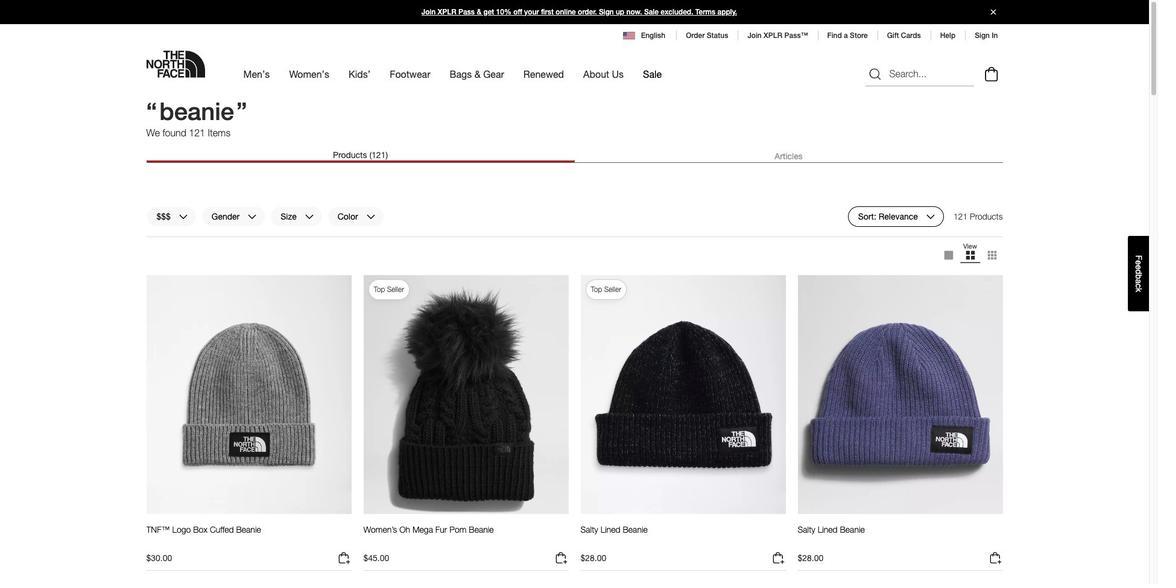 Task type: describe. For each thing, give the bounding box(es) containing it.
close image
[[986, 9, 1001, 15]]

Search search field
[[865, 62, 974, 86]]

the north face home page image
[[146, 51, 205, 78]]

1 salty lined beanie image from the left
[[581, 275, 786, 514]]



Task type: locate. For each thing, give the bounding box(es) containing it.
women's oh mega fur pom beanie image
[[363, 275, 569, 514]]

search all image
[[868, 67, 882, 81]]

tab list
[[146, 150, 1003, 163]]

0 horizontal spatial salty lined beanie image
[[581, 275, 786, 514]]

2 salty lined beanie image from the left
[[798, 275, 1003, 514]]

list box
[[938, 242, 1003, 268]]

status
[[954, 206, 1003, 227]]

salty lined beanie image
[[581, 275, 786, 514], [798, 275, 1003, 514]]

1 horizontal spatial salty lined beanie image
[[798, 275, 1003, 514]]

view cart image
[[982, 65, 1001, 83]]

tnf™ logo box cuffed beanie image
[[146, 275, 351, 514]]



Task type: vqa. For each thing, say whether or not it's contained in the screenshot.
ALERT
no



